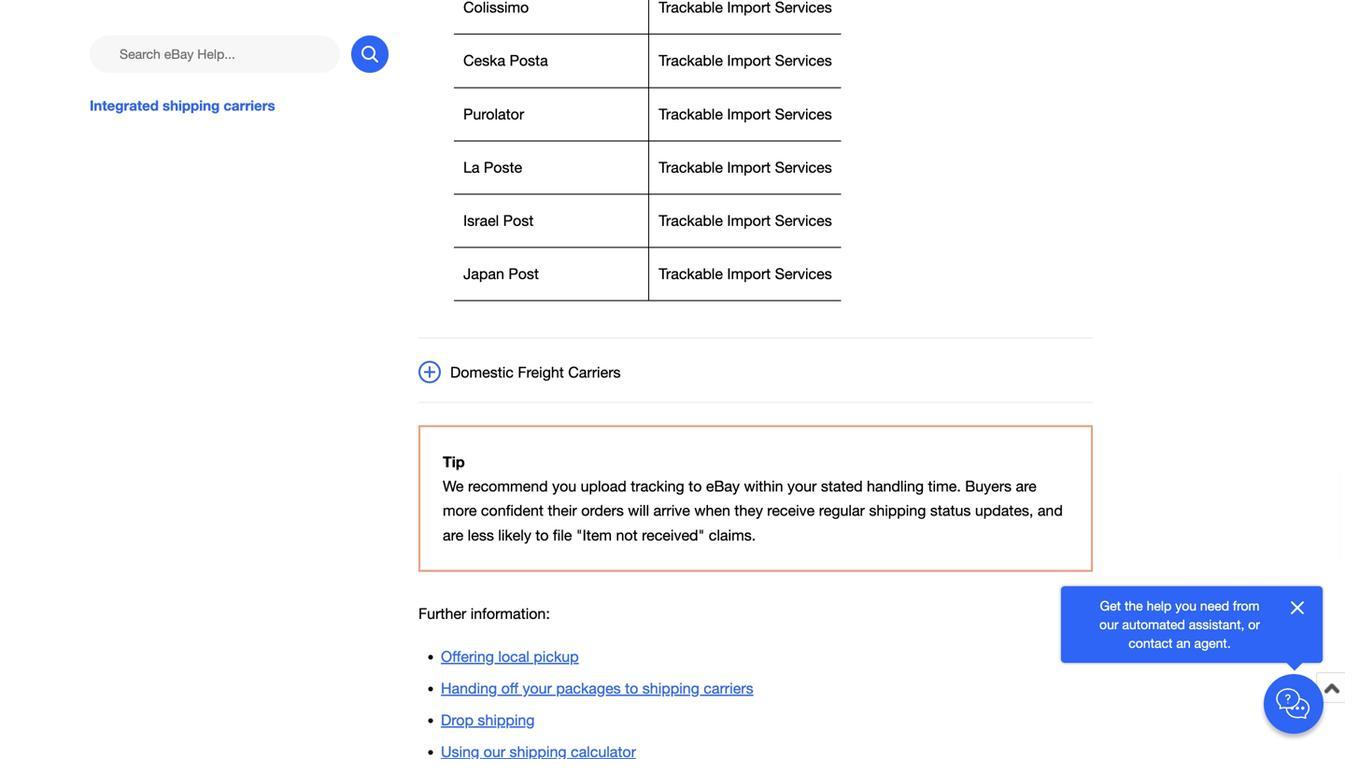 Task type: locate. For each thing, give the bounding box(es) containing it.
import
[[728, 52, 771, 69], [728, 105, 771, 123], [728, 159, 771, 176], [728, 212, 771, 229], [728, 265, 771, 283]]

post for israel post
[[503, 212, 534, 229]]

you up their
[[552, 478, 577, 496]]

off
[[502, 680, 519, 698]]

are
[[1016, 478, 1037, 496], [443, 527, 464, 544]]

drop shipping
[[441, 712, 535, 729]]

offering local pickup link
[[441, 649, 579, 666]]

japan post
[[464, 265, 539, 283]]

information:
[[471, 606, 550, 623]]

1 trackable import services from the top
[[659, 52, 833, 69]]

you for get
[[1176, 599, 1197, 614]]

our
[[1100, 617, 1119, 633]]

received"
[[642, 527, 705, 544]]

need
[[1201, 599, 1230, 614]]

3 import from the top
[[728, 159, 771, 176]]

services for ceska posta
[[775, 52, 833, 69]]

more
[[443, 503, 477, 520]]

you right help
[[1176, 599, 1197, 614]]

are down the more
[[443, 527, 464, 544]]

0 vertical spatial are
[[1016, 478, 1037, 496]]

freight
[[518, 364, 564, 381]]

trackable for ceska posta
[[659, 52, 723, 69]]

get
[[1101, 599, 1122, 614]]

2 import from the top
[[728, 105, 771, 123]]

post right the japan
[[509, 265, 539, 283]]

3 services from the top
[[775, 159, 833, 176]]

2 trackable from the top
[[659, 105, 723, 123]]

0 vertical spatial carriers
[[224, 97, 275, 114]]

will
[[628, 503, 650, 520]]

0 horizontal spatial your
[[523, 680, 552, 698]]

0 vertical spatial you
[[552, 478, 577, 496]]

2 trackable import services from the top
[[659, 105, 833, 123]]

your right off
[[523, 680, 552, 698]]

4 services from the top
[[775, 212, 833, 229]]

and
[[1038, 503, 1064, 520]]

less
[[468, 527, 494, 544]]

4 trackable from the top
[[659, 212, 723, 229]]

handling
[[867, 478, 924, 496]]

0 horizontal spatial are
[[443, 527, 464, 544]]

confident
[[481, 503, 544, 520]]

integrated
[[90, 97, 159, 114]]

1 trackable from the top
[[659, 52, 723, 69]]

shipping
[[163, 97, 220, 114], [870, 503, 927, 520], [643, 680, 700, 698], [478, 712, 535, 729]]

3 trackable from the top
[[659, 159, 723, 176]]

trackable for purolator
[[659, 105, 723, 123]]

shipping down off
[[478, 712, 535, 729]]

4 trackable import services from the top
[[659, 212, 833, 229]]

your
[[788, 478, 817, 496], [523, 680, 552, 698]]

0 horizontal spatial you
[[552, 478, 577, 496]]

are up updates,
[[1016, 478, 1037, 496]]

0 vertical spatial post
[[503, 212, 534, 229]]

tip
[[443, 453, 465, 471]]

within
[[744, 478, 784, 496]]

handing off your packages to shipping carriers
[[441, 680, 754, 698]]

la
[[464, 159, 480, 176]]

you for tip
[[552, 478, 577, 496]]

0 vertical spatial your
[[788, 478, 817, 496]]

0 vertical spatial to
[[689, 478, 702, 496]]

2 services from the top
[[775, 105, 833, 123]]

trackable import services
[[659, 52, 833, 69], [659, 105, 833, 123], [659, 159, 833, 176], [659, 212, 833, 229], [659, 265, 833, 283]]

carriers
[[224, 97, 275, 114], [704, 680, 754, 698]]

handing off your packages to shipping carriers link
[[441, 680, 754, 698]]

you inside get the help you need from our automated assistant, or contact an agent.
[[1176, 599, 1197, 614]]

post right "israel"
[[503, 212, 534, 229]]

trackable import services for ceska posta
[[659, 52, 833, 69]]

services for japan post
[[775, 265, 833, 283]]

3 trackable import services from the top
[[659, 159, 833, 176]]

1 vertical spatial carriers
[[704, 680, 754, 698]]

2 horizontal spatial to
[[689, 478, 702, 496]]

1 vertical spatial your
[[523, 680, 552, 698]]

1 vertical spatial to
[[536, 527, 549, 544]]

to left file
[[536, 527, 549, 544]]

ceska posta
[[464, 52, 548, 69]]

integrated shipping carriers link
[[90, 95, 389, 116]]

0 horizontal spatial to
[[536, 527, 549, 544]]

5 trackable import services from the top
[[659, 265, 833, 283]]

to left ebay
[[689, 478, 702, 496]]

trackable import services for israel post
[[659, 212, 833, 229]]

1 services from the top
[[775, 52, 833, 69]]

1 import from the top
[[728, 52, 771, 69]]

the
[[1125, 599, 1144, 614]]

your up receive
[[788, 478, 817, 496]]

to right the 'packages'
[[625, 680, 639, 698]]

ceska
[[464, 52, 506, 69]]

services
[[775, 52, 833, 69], [775, 105, 833, 123], [775, 159, 833, 176], [775, 212, 833, 229], [775, 265, 833, 283]]

posta
[[510, 52, 548, 69]]

1 horizontal spatial to
[[625, 680, 639, 698]]

from
[[1234, 599, 1260, 614]]

5 services from the top
[[775, 265, 833, 283]]

you
[[552, 478, 577, 496], [1176, 599, 1197, 614]]

post
[[503, 212, 534, 229], [509, 265, 539, 283]]

1 vertical spatial post
[[509, 265, 539, 283]]

local
[[499, 649, 530, 666]]

trackable
[[659, 52, 723, 69], [659, 105, 723, 123], [659, 159, 723, 176], [659, 212, 723, 229], [659, 265, 723, 283]]

5 trackable from the top
[[659, 265, 723, 283]]

5 import from the top
[[728, 265, 771, 283]]

1 vertical spatial you
[[1176, 599, 1197, 614]]

japan
[[464, 265, 505, 283]]

1 horizontal spatial you
[[1176, 599, 1197, 614]]

la poste
[[464, 159, 523, 176]]

arrive
[[654, 503, 691, 520]]

shipping down handling
[[870, 503, 927, 520]]

further
[[419, 606, 467, 623]]

poste
[[484, 159, 523, 176]]

you inside tip we recommend you upload tracking to ebay within your stated handling time. buyers are more confident their orders will arrive when they receive regular shipping status updates, and are less likely to file "item not received" claims.
[[552, 478, 577, 496]]

4 import from the top
[[728, 212, 771, 229]]

agent.
[[1195, 636, 1232, 651]]

to
[[689, 478, 702, 496], [536, 527, 549, 544], [625, 680, 639, 698]]

drop
[[441, 712, 474, 729]]

1 horizontal spatial your
[[788, 478, 817, 496]]



Task type: describe. For each thing, give the bounding box(es) containing it.
import for japan post
[[728, 265, 771, 283]]

0 horizontal spatial carriers
[[224, 97, 275, 114]]

tip we recommend you upload tracking to ebay within your stated handling time. buyers are more confident their orders will arrive when they receive regular shipping status updates, and are less likely to file "item not received" claims.
[[443, 453, 1064, 544]]

packages
[[556, 680, 621, 698]]

israel post
[[464, 212, 534, 229]]

shipping inside tip we recommend you upload tracking to ebay within your stated handling time. buyers are more confident their orders will arrive when they receive regular shipping status updates, and are less likely to file "item not received" claims.
[[870, 503, 927, 520]]

automated
[[1123, 617, 1186, 633]]

they
[[735, 503, 763, 520]]

domestic freight carriers button
[[419, 361, 1094, 385]]

integrated shipping carriers
[[90, 97, 275, 114]]

get the help you need from our automated assistant, or contact an agent. tooltip
[[1092, 597, 1269, 653]]

trackable for israel post
[[659, 212, 723, 229]]

pickup
[[534, 649, 579, 666]]

not
[[616, 527, 638, 544]]

further information:
[[419, 606, 550, 623]]

import for israel post
[[728, 212, 771, 229]]

import for purolator
[[728, 105, 771, 123]]

offering
[[441, 649, 494, 666]]

regular
[[819, 503, 865, 520]]

shipping right the 'packages'
[[643, 680, 700, 698]]

import for ceska posta
[[728, 52, 771, 69]]

claims.
[[709, 527, 756, 544]]

your inside tip we recommend you upload tracking to ebay within your stated handling time. buyers are more confident their orders will arrive when they receive regular shipping status updates, and are less likely to file "item not received" claims.
[[788, 478, 817, 496]]

help
[[1147, 599, 1172, 614]]

purolator
[[464, 105, 525, 123]]

shipping down search ebay help... text box
[[163, 97, 220, 114]]

status
[[931, 503, 972, 520]]

drop shipping link
[[441, 712, 535, 729]]

when
[[695, 503, 731, 520]]

recommend
[[468, 478, 548, 496]]

get the help you need from our automated assistant, or contact an agent.
[[1100, 599, 1261, 651]]

domestic
[[451, 364, 514, 381]]

time.
[[929, 478, 962, 496]]

services for israel post
[[775, 212, 833, 229]]

file
[[553, 527, 572, 544]]

services for purolator
[[775, 105, 833, 123]]

1 horizontal spatial carriers
[[704, 680, 754, 698]]

ebay
[[706, 478, 740, 496]]

upload
[[581, 478, 627, 496]]

"item
[[577, 527, 612, 544]]

we
[[443, 478, 464, 496]]

updates,
[[976, 503, 1034, 520]]

assistant,
[[1190, 617, 1245, 633]]

likely
[[498, 527, 532, 544]]

1 horizontal spatial are
[[1016, 478, 1037, 496]]

trackable import services for purolator
[[659, 105, 833, 123]]

trackable import services for la poste
[[659, 159, 833, 176]]

offering local pickup
[[441, 649, 579, 666]]

israel
[[464, 212, 499, 229]]

their
[[548, 503, 577, 520]]

Search eBay Help... text field
[[90, 36, 340, 73]]

receive
[[768, 503, 815, 520]]

or
[[1249, 617, 1261, 633]]

services for la poste
[[775, 159, 833, 176]]

2 vertical spatial to
[[625, 680, 639, 698]]

orders
[[582, 503, 624, 520]]

1 vertical spatial are
[[443, 527, 464, 544]]

import for la poste
[[728, 159, 771, 176]]

an
[[1177, 636, 1191, 651]]

trackable for japan post
[[659, 265, 723, 283]]

trackable for la poste
[[659, 159, 723, 176]]

stated
[[821, 478, 863, 496]]

contact
[[1129, 636, 1173, 651]]

trackable import services for japan post
[[659, 265, 833, 283]]

handing
[[441, 680, 497, 698]]

tracking
[[631, 478, 685, 496]]

buyers
[[966, 478, 1012, 496]]

post for japan post
[[509, 265, 539, 283]]

domestic freight carriers
[[451, 364, 621, 381]]

carriers
[[569, 364, 621, 381]]



Task type: vqa. For each thing, say whether or not it's contained in the screenshot.
Item
no



